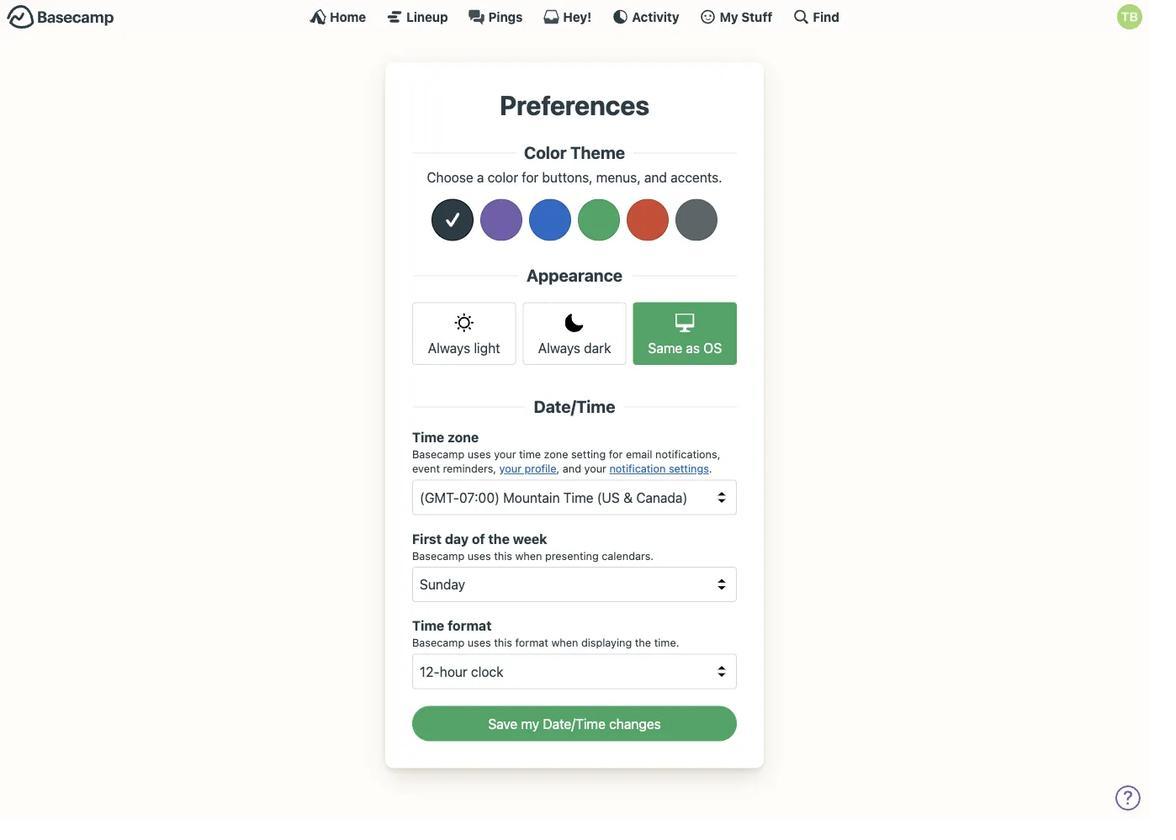 Task type: vqa. For each thing, say whether or not it's contained in the screenshot.
Establish
no



Task type: locate. For each thing, give the bounding box(es) containing it.
basecamp
[[412, 448, 465, 461], [412, 549, 465, 562], [412, 637, 465, 649]]

zone up reminders,
[[448, 430, 479, 446]]

1 this from the top
[[494, 549, 512, 562]]

0 vertical spatial this
[[494, 549, 512, 562]]

the right of
[[488, 531, 510, 547]]

2 vertical spatial uses
[[468, 637, 491, 649]]

zone
[[448, 430, 479, 446], [544, 448, 568, 461]]

calendars.
[[602, 549, 654, 562]]

time
[[412, 430, 445, 446], [412, 618, 445, 634]]

always for always light
[[428, 340, 470, 356]]

find button
[[793, 8, 840, 25]]

when inside time format basecamp uses this format when displaying the time.
[[552, 637, 578, 649]]

0 horizontal spatial the
[[488, 531, 510, 547]]

2 uses from the top
[[468, 549, 491, 562]]

notification
[[610, 462, 666, 475]]

1 vertical spatial and
[[563, 462, 581, 475]]

this
[[494, 549, 512, 562], [494, 637, 512, 649]]

2 time from the top
[[412, 618, 445, 634]]

time for time zone
[[412, 430, 445, 446]]

0 vertical spatial and
[[645, 169, 667, 185]]

0 horizontal spatial for
[[522, 169, 539, 185]]

a
[[477, 169, 484, 185]]

uses inside basecamp uses your time zone setting for email notifications, event reminders,
[[468, 448, 491, 461]]

uses inside time format basecamp uses this format when displaying the time.
[[468, 637, 491, 649]]

uses
[[468, 448, 491, 461], [468, 549, 491, 562], [468, 637, 491, 649]]

2 always from the left
[[538, 340, 581, 356]]

accents.
[[671, 169, 723, 185]]

0 vertical spatial time
[[412, 430, 445, 446]]

1 vertical spatial format
[[515, 637, 549, 649]]

your left time
[[494, 448, 516, 461]]

the
[[488, 531, 510, 547], [635, 637, 651, 649]]

1 uses from the top
[[468, 448, 491, 461]]

settings
[[669, 462, 709, 475]]

os
[[704, 340, 722, 356]]

zone up ,
[[544, 448, 568, 461]]

1 basecamp from the top
[[412, 448, 465, 461]]

0 vertical spatial the
[[488, 531, 510, 547]]

1 vertical spatial basecamp
[[412, 549, 465, 562]]

profile
[[525, 462, 557, 475]]

and right menus,
[[645, 169, 667, 185]]

3 basecamp from the top
[[412, 637, 465, 649]]

hey! button
[[543, 8, 592, 25]]

1 vertical spatial this
[[494, 637, 512, 649]]

when inside first day of the week basecamp uses this when presenting calendars.
[[515, 549, 542, 562]]

1 vertical spatial when
[[552, 637, 578, 649]]

1 horizontal spatial always
[[538, 340, 581, 356]]

0 horizontal spatial and
[[563, 462, 581, 475]]

as
[[686, 340, 700, 356]]

find
[[813, 9, 840, 24]]

1 horizontal spatial for
[[609, 448, 623, 461]]

buttons,
[[542, 169, 593, 185]]

1 horizontal spatial and
[[645, 169, 667, 185]]

1 vertical spatial time
[[412, 618, 445, 634]]

3 uses from the top
[[468, 637, 491, 649]]

for up your profile ,             and your notification settings .
[[609, 448, 623, 461]]

when down week on the bottom left of the page
[[515, 549, 542, 562]]

0 vertical spatial when
[[515, 549, 542, 562]]

0 vertical spatial for
[[522, 169, 539, 185]]

2 vertical spatial basecamp
[[412, 637, 465, 649]]

same as os button
[[633, 302, 737, 365]]

when left displaying
[[552, 637, 578, 649]]

1 vertical spatial for
[[609, 448, 623, 461]]

email
[[626, 448, 653, 461]]

activity link
[[612, 8, 680, 25]]

1 horizontal spatial the
[[635, 637, 651, 649]]

1 horizontal spatial format
[[515, 637, 549, 649]]

home
[[330, 9, 366, 24]]

2 this from the top
[[494, 637, 512, 649]]

0 vertical spatial uses
[[468, 448, 491, 461]]

1 vertical spatial zone
[[544, 448, 568, 461]]

time format basecamp uses this format when displaying the time.
[[412, 618, 679, 649]]

your
[[494, 448, 516, 461], [500, 462, 522, 475], [584, 462, 607, 475]]

stuff
[[742, 9, 773, 24]]

first
[[412, 531, 442, 547]]

1 horizontal spatial when
[[552, 637, 578, 649]]

time.
[[654, 637, 679, 649]]

the inside first day of the week basecamp uses this when presenting calendars.
[[488, 531, 510, 547]]

0 vertical spatial zone
[[448, 430, 479, 446]]

this inside time format basecamp uses this format when displaying the time.
[[494, 637, 512, 649]]

1 vertical spatial uses
[[468, 549, 491, 562]]

0 horizontal spatial when
[[515, 549, 542, 562]]

basecamp inside basecamp uses your time zone setting for email notifications, event reminders,
[[412, 448, 465, 461]]

the left time. at right bottom
[[635, 637, 651, 649]]

always left light
[[428, 340, 470, 356]]

when
[[515, 549, 542, 562], [552, 637, 578, 649]]

my
[[720, 9, 739, 24]]

0 vertical spatial format
[[448, 618, 492, 634]]

pings
[[489, 9, 523, 24]]

0 horizontal spatial always
[[428, 340, 470, 356]]

None submit
[[412, 707, 737, 742]]

same
[[648, 340, 683, 356]]

1 always from the left
[[428, 340, 470, 356]]

1 time from the top
[[412, 430, 445, 446]]

always left dark
[[538, 340, 581, 356]]

2 basecamp from the top
[[412, 549, 465, 562]]

theme
[[571, 143, 625, 162]]

time inside time format basecamp uses this format when displaying the time.
[[412, 618, 445, 634]]

menus,
[[596, 169, 641, 185]]

always light
[[428, 340, 500, 356]]

same as os
[[648, 340, 722, 356]]

your profile ,             and your notification settings .
[[500, 462, 712, 475]]

and right ,
[[563, 462, 581, 475]]

for
[[522, 169, 539, 185], [609, 448, 623, 461]]

hey!
[[563, 9, 592, 24]]

home link
[[310, 8, 366, 25]]

format
[[448, 618, 492, 634], [515, 637, 549, 649]]

and inside color theme choose a color for buttons, menus, and accents.
[[645, 169, 667, 185]]

displaying
[[581, 637, 632, 649]]

1 horizontal spatial zone
[[544, 448, 568, 461]]

light
[[474, 340, 500, 356]]

your profile link
[[500, 462, 557, 475]]

always
[[428, 340, 470, 356], [538, 340, 581, 356]]

for right color
[[522, 169, 539, 185]]

1 vertical spatial the
[[635, 637, 651, 649]]

and
[[645, 169, 667, 185], [563, 462, 581, 475]]

0 vertical spatial basecamp
[[412, 448, 465, 461]]



Task type: describe. For each thing, give the bounding box(es) containing it.
notification settings link
[[610, 462, 709, 475]]

event
[[412, 462, 440, 475]]

time
[[519, 448, 541, 461]]

day
[[445, 531, 469, 547]]

date/time
[[534, 397, 616, 417]]

color theme choose a color for buttons, menus, and accents.
[[427, 143, 723, 185]]

tim burton image
[[1118, 4, 1143, 29]]

basecamp uses your time zone setting for email notifications, event reminders,
[[412, 448, 721, 475]]

for inside color theme choose a color for buttons, menus, and accents.
[[522, 169, 539, 185]]

0 horizontal spatial format
[[448, 618, 492, 634]]

0 horizontal spatial zone
[[448, 430, 479, 446]]

my stuff
[[720, 9, 773, 24]]

appearance
[[527, 265, 623, 285]]

your inside basecamp uses your time zone setting for email notifications, event reminders,
[[494, 448, 516, 461]]

uses inside first day of the week basecamp uses this when presenting calendars.
[[468, 549, 491, 562]]

notifications,
[[656, 448, 721, 461]]

always light button
[[412, 302, 516, 365]]

setting
[[571, 448, 606, 461]]

main element
[[0, 0, 1150, 33]]

basecamp inside time format basecamp uses this format when displaying the time.
[[412, 637, 465, 649]]

for inside basecamp uses your time zone setting for email notifications, event reminders,
[[609, 448, 623, 461]]

lineup
[[407, 9, 448, 24]]

lineup link
[[386, 8, 448, 25]]

always for always dark
[[538, 340, 581, 356]]

choose
[[427, 169, 474, 185]]

reminders,
[[443, 462, 497, 475]]

switch accounts image
[[7, 4, 114, 30]]

first day of the week basecamp uses this when presenting calendars.
[[412, 531, 654, 562]]

time for time format basecamp uses this format when displaying the time.
[[412, 618, 445, 634]]

my stuff button
[[700, 8, 773, 25]]

time zone
[[412, 430, 479, 446]]

your down time
[[500, 462, 522, 475]]

always dark
[[538, 340, 611, 356]]

activity
[[632, 9, 680, 24]]

the inside time format basecamp uses this format when displaying the time.
[[635, 637, 651, 649]]

,
[[557, 462, 560, 475]]

always dark button
[[523, 302, 627, 365]]

.
[[709, 462, 712, 475]]

presenting
[[545, 549, 599, 562]]

your down setting
[[584, 462, 607, 475]]

pings button
[[468, 8, 523, 25]]

preferences
[[500, 89, 650, 121]]

zone inside basecamp uses your time zone setting for email notifications, event reminders,
[[544, 448, 568, 461]]

this inside first day of the week basecamp uses this when presenting calendars.
[[494, 549, 512, 562]]

basecamp inside first day of the week basecamp uses this when presenting calendars.
[[412, 549, 465, 562]]

color
[[488, 169, 518, 185]]

of
[[472, 531, 485, 547]]

week
[[513, 531, 547, 547]]

dark
[[584, 340, 611, 356]]

color
[[524, 143, 567, 162]]



